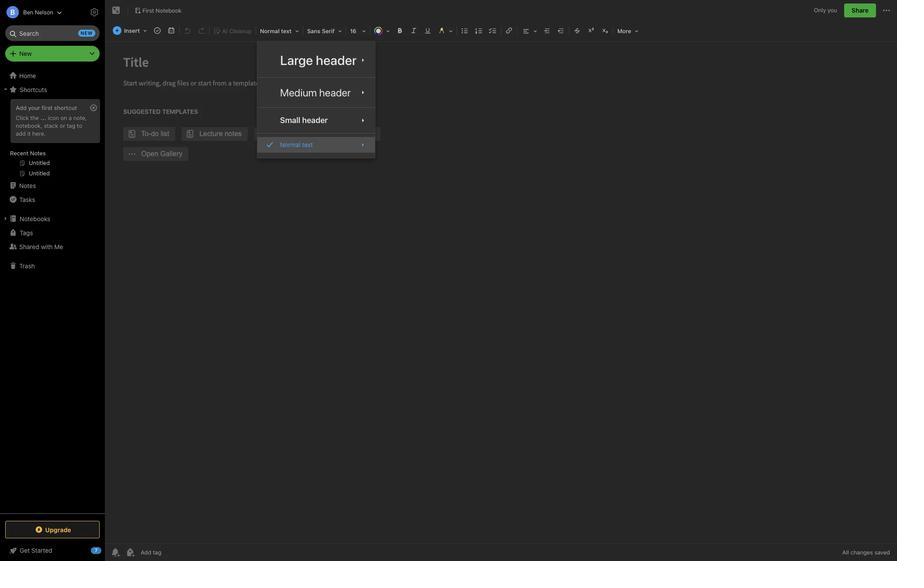 Task type: describe. For each thing, give the bounding box(es) containing it.
italic image
[[408, 24, 420, 37]]

underline image
[[422, 24, 434, 37]]

shared
[[19, 243, 39, 251]]

insert
[[124, 27, 140, 34]]

share button
[[844, 3, 876, 17]]

strikethrough image
[[571, 24, 583, 37]]

serif
[[322, 28, 335, 35]]

your
[[28, 104, 40, 111]]

normal text inside heading level 'field'
[[260, 28, 292, 35]]

add your first shortcut
[[16, 104, 77, 111]]

ben nelson
[[23, 9, 53, 16]]

a
[[69, 114, 72, 121]]

or
[[60, 122, 65, 129]]

medium
[[280, 87, 317, 99]]

here.
[[32, 130, 46, 137]]

home
[[19, 72, 36, 79]]

shared with me link
[[0, 240, 104, 254]]

only
[[814, 7, 826, 14]]

indent image
[[541, 24, 553, 37]]

Alignment field
[[518, 24, 540, 37]]

header for small header
[[302, 116, 328, 125]]

shortcut
[[54, 104, 77, 111]]

Note Editor text field
[[105, 42, 897, 544]]

recent notes
[[10, 150, 46, 157]]

new button
[[5, 46, 100, 62]]

get started
[[20, 548, 52, 555]]

Heading level field
[[257, 24, 302, 37]]

text inside the 'normal text' link
[[302, 141, 313, 149]]

note,
[[73, 114, 87, 121]]

large
[[280, 52, 313, 68]]

checklist image
[[487, 24, 499, 37]]

only you
[[814, 7, 837, 14]]

shared with me
[[19, 243, 63, 251]]

started
[[31, 548, 52, 555]]

upgrade
[[45, 527, 71, 534]]

subscript image
[[599, 24, 611, 37]]

0 vertical spatial notes
[[30, 150, 46, 157]]

expand notebooks image
[[2, 215, 9, 222]]

first
[[42, 104, 53, 111]]

More actions field
[[881, 3, 892, 17]]

notebook
[[156, 7, 181, 14]]

Help and Learning task checklist field
[[0, 544, 105, 558]]

icon
[[48, 114, 59, 121]]

on
[[60, 114, 67, 121]]

calendar event image
[[165, 24, 177, 37]]

7
[[95, 548, 98, 554]]

it
[[27, 130, 31, 137]]

home link
[[0, 69, 105, 83]]

click to collapse image
[[102, 546, 108, 556]]

16
[[350, 28, 356, 35]]

first
[[142, 7, 154, 14]]

large header
[[280, 52, 357, 68]]

share
[[852, 7, 869, 14]]

note window element
[[105, 0, 897, 562]]

upgrade button
[[5, 522, 100, 539]]

click
[[16, 114, 29, 121]]

expand note image
[[111, 5, 121, 16]]

add
[[16, 130, 26, 137]]

tags button
[[0, 226, 104, 240]]

saved
[[875, 550, 890, 557]]

normal text menu item
[[257, 137, 375, 153]]

numbered list image
[[473, 24, 485, 37]]

tags
[[20, 229, 33, 237]]

medium header link
[[257, 81, 375, 104]]

1 vertical spatial notes
[[19, 182, 36, 189]]

dropdown list menu
[[257, 47, 375, 153]]

text inside heading level 'field'
[[281, 28, 292, 35]]

normal inside 'menu item'
[[280, 141, 300, 149]]

new search field
[[11, 25, 95, 41]]



Task type: vqa. For each thing, say whether or not it's contained in the screenshot.
tab list
no



Task type: locate. For each thing, give the bounding box(es) containing it.
normal
[[260, 28, 280, 35], [280, 141, 300, 149]]

notes up tasks
[[19, 182, 36, 189]]

with
[[41, 243, 53, 251]]

notebook,
[[16, 122, 42, 129]]

tasks button
[[0, 193, 104, 207]]

small
[[280, 116, 300, 125]]

large header link
[[257, 47, 375, 74]]

shortcuts
[[20, 86, 47, 93]]

header down serif
[[316, 52, 357, 68]]

icon on a note, notebook, stack or tag to add it here.
[[16, 114, 87, 137]]

all
[[842, 550, 849, 557]]

trash
[[19, 262, 35, 270]]

Font color field
[[371, 24, 393, 37]]

2 vertical spatial header
[[302, 116, 328, 125]]

normal text inside 'menu item'
[[280, 141, 313, 149]]

1 vertical spatial [object object] field
[[257, 137, 375, 153]]

1 vertical spatial header
[[319, 87, 351, 99]]

task image
[[151, 24, 163, 37]]

add tag image
[[125, 548, 135, 558]]

notes right recent on the top of page
[[30, 150, 46, 157]]

tag
[[67, 122, 75, 129]]

notes link
[[0, 179, 104, 193]]

stack
[[44, 122, 58, 129]]

Search text field
[[11, 25, 94, 41]]

bold image
[[394, 24, 406, 37]]

outdent image
[[555, 24, 567, 37]]

tasks
[[19, 196, 35, 203]]

0 vertical spatial normal
[[260, 28, 280, 35]]

[object Object] field
[[257, 112, 375, 130]]

1 [object object] field from the top
[[257, 47, 375, 74]]

first notebook button
[[132, 4, 185, 17]]

normal inside heading level 'field'
[[260, 28, 280, 35]]

[object object] field down sans
[[257, 47, 375, 74]]

trash link
[[0, 259, 104, 273]]

0 vertical spatial [object object] field
[[257, 47, 375, 74]]

new
[[81, 30, 93, 36]]

settings image
[[89, 7, 100, 17]]

0 horizontal spatial text
[[281, 28, 292, 35]]

text
[[281, 28, 292, 35], [302, 141, 313, 149]]

header for large header
[[316, 52, 357, 68]]

normal text link
[[257, 137, 375, 153]]

Font family field
[[304, 24, 345, 37]]

small header
[[280, 116, 328, 125]]

text left sans
[[281, 28, 292, 35]]

group
[[0, 97, 104, 182]]

1 vertical spatial normal
[[280, 141, 300, 149]]

you
[[828, 7, 837, 14]]

shortcuts button
[[0, 83, 104, 97]]

add
[[16, 104, 27, 111]]

sans
[[307, 28, 320, 35]]

recent
[[10, 150, 29, 157]]

header
[[316, 52, 357, 68], [319, 87, 351, 99], [302, 116, 328, 125]]

0 vertical spatial normal text
[[260, 28, 292, 35]]

0 vertical spatial header
[[316, 52, 357, 68]]

the
[[30, 114, 39, 121]]

Highlight field
[[435, 24, 456, 37]]

Insert field
[[111, 24, 150, 37]]

insert link image
[[503, 24, 515, 37]]

[object Object] field
[[257, 81, 375, 104]]

normal text down small
[[280, 141, 313, 149]]

notebooks link
[[0, 212, 104, 226]]

add a reminder image
[[110, 548, 121, 558]]

Font size field
[[347, 24, 369, 37]]

...
[[40, 114, 46, 121]]

0 vertical spatial text
[[281, 28, 292, 35]]

more actions image
[[881, 5, 892, 16]]

1 vertical spatial text
[[302, 141, 313, 149]]

notebooks
[[20, 215, 50, 223]]

normal text up large
[[260, 28, 292, 35]]

first notebook
[[142, 7, 181, 14]]

0 horizontal spatial normal
[[260, 28, 280, 35]]

1 vertical spatial normal text
[[280, 141, 313, 149]]

[object object] field containing normal text
[[257, 137, 375, 153]]

new
[[19, 50, 32, 57]]

[object object] field down small header link
[[257, 137, 375, 153]]

text down small header
[[302, 141, 313, 149]]

all changes saved
[[842, 550, 890, 557]]

1 horizontal spatial normal
[[280, 141, 300, 149]]

nelson
[[35, 9, 53, 16]]

header up normal text 'menu item'
[[302, 116, 328, 125]]

changes
[[851, 550, 873, 557]]

tree
[[0, 69, 105, 514]]

[object Object] field
[[257, 47, 375, 74], [257, 137, 375, 153]]

header up small header link
[[319, 87, 351, 99]]

1 horizontal spatial text
[[302, 141, 313, 149]]

header for medium header
[[319, 87, 351, 99]]

[object object] field containing large header
[[257, 47, 375, 74]]

get
[[20, 548, 30, 555]]

to
[[77, 122, 82, 129]]

normal text
[[260, 28, 292, 35], [280, 141, 313, 149]]

superscript image
[[585, 24, 597, 37]]

click the ...
[[16, 114, 46, 121]]

small header link
[[257, 112, 375, 130]]

more
[[617, 28, 631, 35]]

bulleted list image
[[459, 24, 471, 37]]

More field
[[614, 24, 641, 37]]

Account field
[[0, 3, 62, 21]]

group inside tree
[[0, 97, 104, 182]]

me
[[54, 243, 63, 251]]

medium header
[[280, 87, 351, 99]]

notes
[[30, 150, 46, 157], [19, 182, 36, 189]]

tree containing home
[[0, 69, 105, 514]]

Add tag field
[[140, 549, 205, 557]]

group containing add your first shortcut
[[0, 97, 104, 182]]

ben
[[23, 9, 33, 16]]

2 [object object] field from the top
[[257, 137, 375, 153]]

sans serif
[[307, 28, 335, 35]]



